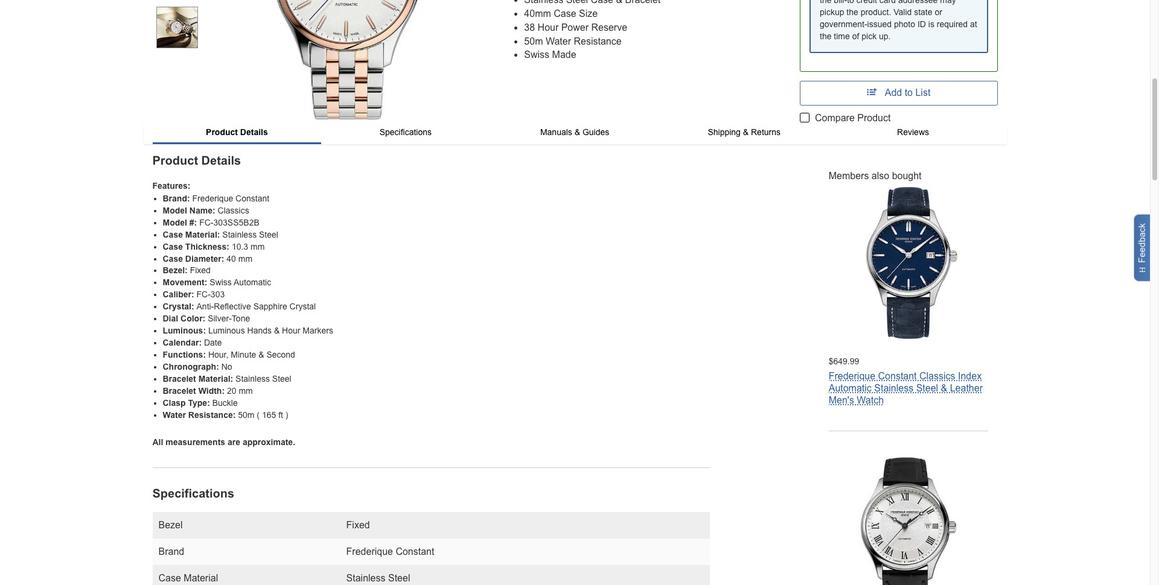 Task type: vqa. For each thing, say whether or not it's contained in the screenshot.
"Details" within the Product Details link
no



Task type: describe. For each thing, give the bounding box(es) containing it.
men's
[[829, 396, 854, 406]]

0 vertical spatial product
[[857, 113, 891, 123]]

0 vertical spatial fc-
[[199, 218, 213, 227]]

view larger image 1 image
[[218, 0, 485, 126]]

frederique constant
[[346, 547, 434, 557]]

40 mm
[[227, 254, 252, 264]]

dial
[[163, 314, 178, 324]]

watch
[[857, 396, 884, 406]]

diameter:
[[185, 254, 224, 264]]

2 bracelet from the top
[[163, 387, 196, 396]]

bezel:
[[163, 266, 188, 276]]

0 vertical spatial material:
[[185, 230, 220, 239]]

classics inside $649.99 frederique constant classics index automatic stainless steel & leather men's watch
[[920, 371, 956, 382]]

$649.99 frederique constant classics index automatic stainless steel & leather men's watch
[[829, 357, 983, 406]]

shipping & returns link
[[660, 126, 829, 139]]

bought
[[892, 171, 922, 181]]

caliber:
[[163, 290, 194, 300]]

swiss inside features: brand: frederique constant model name: classics model #: fc-303ss5b2b case material: stainless steel case thickness: 10.3 mm case diameter: 40 mm bezel: fixed movement: swiss automatic caliber: fc-303 crystal: anti-reflective sapphire crystal dial color: silver-tone luminous: luminous hands & hour markers calendar: date functions: hour, minute & second chronograph: no bracelet material: stainless steel bracelet width: 20 mm clasp type: buckle water resistance: 50m ( 165 ft )
[[210, 278, 232, 288]]

50m inside 40mm case size 38 hour power reserve 50m water resistance swiss made
[[524, 36, 543, 46]]

2 vertical spatial constant
[[396, 547, 434, 557]]

also
[[872, 171, 889, 181]]

1 vertical spatial details
[[201, 154, 241, 167]]

buckle
[[212, 399, 238, 408]]

made
[[552, 50, 576, 60]]

automatic inside $649.99 frederique constant classics index automatic stainless steel & leather men's watch
[[829, 384, 872, 394]]

steel down second
[[272, 375, 291, 384]]

compare product
[[815, 113, 891, 123]]

measurements
[[166, 438, 225, 447]]

name:
[[189, 206, 215, 215]]

returns
[[751, 127, 781, 137]]

frederique inside $649.99 frederique constant classics index automatic stainless steel & leather men's watch
[[829, 371, 876, 382]]

shipping & returns
[[708, 127, 781, 137]]

steel inside $649.99 frederique constant classics index automatic stainless steel & leather men's watch
[[916, 384, 938, 394]]

resistance
[[574, 36, 622, 46]]

all
[[152, 438, 163, 447]]

clasp
[[163, 399, 186, 408]]

functions:
[[163, 350, 206, 360]]

classics inside features: brand: frederique constant model name: classics model #: fc-303ss5b2b case material: stainless steel case thickness: 10.3 mm case diameter: 40 mm bezel: fixed movement: swiss automatic caliber: fc-303 crystal: anti-reflective sapphire crystal dial color: silver-tone luminous: luminous hands & hour markers calendar: date functions: hour, minute & second chronograph: no bracelet material: stainless steel bracelet width: 20 mm clasp type: buckle water resistance: 50m ( 165 ft )
[[218, 206, 249, 215]]

10.3 mm
[[232, 242, 265, 251]]

& inside features: brand: frederique constant model name: classics model #: fc-303ss5b2b case material: stainless steel case thickness: 10.3 mm case diameter: 40 mm bezel: fixed movement: swiss automatic caliber: fc-303 crystal: anti-reflective sapphire crystal dial color: silver-tone luminous: luminous hands & hour markers calendar: date functions: hour, minute & second chronograph: no bracelet material: stainless steel bracelet width: 20 mm clasp type: buckle water resistance: 50m ( 165 ft )
[[274, 326, 280, 336]]

0 vertical spatial product details
[[206, 127, 268, 137]]

second
[[267, 350, 295, 360]]

frederique constant classics index automatic stainless steel & leather men's watch image
[[829, 183, 989, 343]]

& inside manuals & guides link
[[575, 127, 580, 137]]

anti-
[[197, 302, 214, 312]]

reflective
[[214, 302, 251, 312]]

no
[[221, 362, 232, 372]]

case material
[[158, 574, 218, 584]]

automatic inside features: brand: frederique constant model name: classics model #: fc-303ss5b2b case material: stainless steel case thickness: 10.3 mm case diameter: 40 mm bezel: fixed movement: swiss automatic caliber: fc-303 crystal: anti-reflective sapphire crystal dial color: silver-tone luminous: luminous hands & hour markers calendar: date functions: hour, minute & second chronograph: no bracelet material: stainless steel bracelet width: 20 mm clasp type: buckle water resistance: 50m ( 165 ft )
[[234, 278, 271, 288]]

manuals
[[540, 127, 572, 137]]

reviews link
[[829, 126, 998, 139]]

stainless down frederique constant
[[346, 574, 386, 584]]

leather
[[950, 384, 983, 394]]

165 ft
[[262, 411, 283, 420]]

material
[[184, 574, 218, 584]]

index
[[958, 371, 982, 382]]

members
[[829, 171, 869, 181]]

list
[[916, 88, 931, 98]]

manuals & guides
[[540, 127, 609, 137]]

luminous:
[[163, 326, 206, 336]]

crystal:
[[163, 302, 194, 312]]

approximate.
[[243, 438, 295, 447]]

stainless steel
[[346, 574, 410, 584]]

0 vertical spatial details
[[240, 127, 268, 137]]

markers
[[303, 326, 333, 336]]

feedback link
[[1134, 214, 1155, 282]]

brand:
[[163, 194, 190, 203]]

constant inside $649.99 frederique constant classics index automatic stainless steel & leather men's watch
[[878, 371, 917, 382]]

stainless inside $649.99 frederique constant classics index automatic stainless steel & leather men's watch
[[874, 384, 914, 394]]

water inside features: brand: frederique constant model name: classics model #: fc-303ss5b2b case material: stainless steel case thickness: 10.3 mm case diameter: 40 mm bezel: fixed movement: swiss automatic caliber: fc-303 crystal: anti-reflective sapphire crystal dial color: silver-tone luminous: luminous hands & hour markers calendar: date functions: hour, minute & second chronograph: no bracelet material: stainless steel bracelet width: 20 mm clasp type: buckle water resistance: 50m ( 165 ft )
[[163, 411, 186, 420]]

sapphire
[[253, 302, 287, 312]]

4 image
[[156, 6, 198, 48]]

silver-
[[208, 314, 232, 324]]

members also bought
[[829, 171, 922, 181]]

stainless up 20 mm
[[236, 375, 270, 384]]

calendar:
[[163, 338, 202, 348]]

date
[[204, 338, 222, 348]]

bezel
[[158, 520, 183, 531]]

crystal
[[290, 302, 316, 312]]

)
[[285, 411, 288, 420]]

hour inside features: brand: frederique constant model name: classics model #: fc-303ss5b2b case material: stainless steel case thickness: 10.3 mm case diameter: 40 mm bezel: fixed movement: swiss automatic caliber: fc-303 crystal: anti-reflective sapphire crystal dial color: silver-tone luminous: luminous hands & hour markers calendar: date functions: hour, minute & second chronograph: no bracelet material: stainless steel bracelet width: 20 mm clasp type: buckle water resistance: 50m ( 165 ft )
[[282, 326, 300, 336]]

are
[[228, 438, 240, 447]]

size
[[579, 8, 598, 19]]

water inside 40mm case size 38 hour power reserve 50m water resistance swiss made
[[546, 36, 571, 46]]

fixed inside features: brand: frederique constant model name: classics model #: fc-303ss5b2b case material: stainless steel case thickness: 10.3 mm case diameter: 40 mm bezel: fixed movement: swiss automatic caliber: fc-303 crystal: anti-reflective sapphire crystal dial color: silver-tone luminous: luminous hands & hour markers calendar: date functions: hour, minute & second chronograph: no bracelet material: stainless steel bracelet width: 20 mm clasp type: buckle water resistance: 50m ( 165 ft )
[[190, 266, 211, 276]]

1 bracelet from the top
[[163, 375, 196, 384]]

resistance:
[[188, 411, 236, 420]]

power
[[561, 22, 589, 32]]

2 vertical spatial frederique
[[346, 547, 393, 557]]

303ss5b2b
[[213, 218, 259, 227]]

steel up 10.3 mm
[[259, 230, 278, 239]]

40mm
[[524, 8, 551, 19]]

1 vertical spatial material:
[[198, 375, 233, 384]]

to
[[905, 88, 913, 98]]



Task type: locate. For each thing, give the bounding box(es) containing it.
water up made
[[546, 36, 571, 46]]

swiss inside 40mm case size 38 hour power reserve 50m water resistance swiss made
[[524, 50, 549, 60]]

0 vertical spatial hour
[[538, 22, 559, 32]]

bracelet down chronograph:
[[163, 375, 196, 384]]

model down brand:
[[163, 206, 187, 215]]

0 vertical spatial classics
[[218, 206, 249, 215]]

1 vertical spatial constant
[[878, 371, 917, 382]]

stainless down 303ss5b2b
[[222, 230, 257, 239]]

features: brand: frederique constant model name: classics model #: fc-303ss5b2b case material: stainless steel case thickness: 10.3 mm case diameter: 40 mm bezel: fixed movement: swiss automatic caliber: fc-303 crystal: anti-reflective sapphire crystal dial color: silver-tone luminous: luminous hands & hour markers calendar: date functions: hour, minute & second chronograph: no bracelet material: stainless steel bracelet width: 20 mm clasp type: buckle water resistance: 50m ( 165 ft )
[[152, 181, 333, 420]]

1 vertical spatial product
[[206, 127, 238, 137]]

swiss
[[524, 50, 549, 60], [210, 278, 232, 288]]

2 vertical spatial product
[[152, 154, 198, 167]]

type:
[[188, 399, 210, 408]]

case inside 40mm case size 38 hour power reserve 50m water resistance swiss made
[[554, 8, 576, 19]]

frederique down the $649.99
[[829, 371, 876, 382]]

&
[[575, 127, 580, 137], [743, 127, 749, 137], [274, 326, 280, 336], [941, 384, 947, 394]]

frederique constant classics index automatic stainless steel & leather men's watch link
[[829, 371, 983, 406]]

frederique inside features: brand: frederique constant model name: classics model #: fc-303ss5b2b case material: stainless steel case thickness: 10.3 mm case diameter: 40 mm bezel: fixed movement: swiss automatic caliber: fc-303 crystal: anti-reflective sapphire crystal dial color: silver-tone luminous: luminous hands & hour markers calendar: date functions: hour, minute & second chronograph: no bracelet material: stainless steel bracelet width: 20 mm clasp type: buckle water resistance: 50m ( 165 ft )
[[192, 194, 233, 203]]

automatic up men's
[[829, 384, 872, 394]]

& inside $649.99 frederique constant classics index automatic stainless steel & leather men's watch
[[941, 384, 947, 394]]

constant up 303ss5b2b
[[236, 194, 269, 203]]

& left returns
[[743, 127, 749, 137]]

0 horizontal spatial hour
[[282, 326, 300, 336]]

add
[[885, 88, 902, 98]]

swiss left made
[[524, 50, 549, 60]]

hour
[[538, 22, 559, 32], [282, 326, 300, 336]]

thickness:
[[185, 242, 229, 251]]

40mm case size 38 hour power reserve 50m water resistance swiss made
[[524, 8, 627, 60]]

0 vertical spatial model
[[163, 206, 187, 215]]

0 horizontal spatial swiss
[[210, 278, 232, 288]]

1 horizontal spatial swiss
[[524, 50, 549, 60]]

#:
[[189, 218, 197, 227]]

model
[[163, 206, 187, 215], [163, 218, 187, 227]]

material: up 'thickness:'
[[185, 230, 220, 239]]

0 horizontal spatial water
[[163, 411, 186, 420]]

constant up watch
[[878, 371, 917, 382]]

stainless up watch
[[874, 384, 914, 394]]

1 vertical spatial classics
[[920, 371, 956, 382]]

2 horizontal spatial frederique
[[829, 371, 876, 382]]

brand
[[158, 547, 184, 557]]

steel left leather at right bottom
[[916, 384, 938, 394]]

hour down the 40mm
[[538, 22, 559, 32]]

1 vertical spatial fixed
[[346, 520, 370, 531]]

case
[[554, 8, 576, 19], [163, 230, 183, 239], [163, 242, 183, 251], [163, 254, 183, 264], [158, 574, 181, 584]]

50m down 38
[[524, 36, 543, 46]]

1 horizontal spatial water
[[546, 36, 571, 46]]

specifications link
[[321, 126, 490, 139]]

water
[[546, 36, 571, 46], [163, 411, 186, 420]]

1 vertical spatial automatic
[[829, 384, 872, 394]]

0 vertical spatial bracelet
[[163, 375, 196, 384]]

1 vertical spatial bracelet
[[163, 387, 196, 396]]

0 vertical spatial automatic
[[234, 278, 271, 288]]

1 horizontal spatial hour
[[538, 22, 559, 32]]

0 horizontal spatial constant
[[236, 194, 269, 203]]

details
[[240, 127, 268, 137], [201, 154, 241, 167]]

reviews
[[897, 127, 929, 137]]

water down clasp
[[163, 411, 186, 420]]

1 horizontal spatial 50m
[[524, 36, 543, 46]]

1 vertical spatial specifications
[[152, 487, 234, 501]]

hour up second
[[282, 326, 300, 336]]

frederique up stainless steel
[[346, 547, 393, 557]]

& left leather at right bottom
[[941, 384, 947, 394]]

hour inside 40mm case size 38 hour power reserve 50m water resistance swiss made
[[538, 22, 559, 32]]

1 vertical spatial water
[[163, 411, 186, 420]]

$649.99
[[829, 357, 859, 367]]

model left #:
[[163, 218, 187, 227]]

0 vertical spatial fixed
[[190, 266, 211, 276]]

1 horizontal spatial automatic
[[829, 384, 872, 394]]

0 vertical spatial frederique
[[192, 194, 233, 203]]

1 vertical spatial product details
[[152, 154, 241, 167]]

swiss up 303
[[210, 278, 232, 288]]

0 horizontal spatial automatic
[[234, 278, 271, 288]]

color:
[[181, 314, 205, 324]]

0 horizontal spatial classics
[[218, 206, 249, 215]]

movement:
[[163, 278, 207, 288]]

width:
[[198, 387, 225, 396]]

fc- down name:
[[199, 218, 213, 227]]

& right hands
[[274, 326, 280, 336]]

1 vertical spatial swiss
[[210, 278, 232, 288]]

luminous
[[208, 326, 245, 336]]

0 horizontal spatial 50m
[[238, 411, 254, 420]]

& inside shipping & returns link
[[743, 127, 749, 137]]

1 horizontal spatial product
[[206, 127, 238, 137]]

frederique constant classics stainless steel swiss automatic men's watch image
[[829, 457, 989, 586]]

bracelet
[[163, 375, 196, 384], [163, 387, 196, 396]]

20 mm
[[227, 387, 253, 396]]

constant inside features: brand: frederique constant model name: classics model #: fc-303ss5b2b case material: stainless steel case thickness: 10.3 mm case diameter: 40 mm bezel: fixed movement: swiss automatic caliber: fc-303 crystal: anti-reflective sapphire crystal dial color: silver-tone luminous: luminous hands & hour markers calendar: date functions: hour, minute & second chronograph: no bracelet material: stainless steel bracelet width: 20 mm clasp type: buckle water resistance: 50m ( 165 ft )
[[236, 194, 269, 203]]

automatic
[[234, 278, 271, 288], [829, 384, 872, 394]]

1 vertical spatial model
[[163, 218, 187, 227]]

feedback
[[1137, 223, 1147, 263]]

steel down frederique constant
[[388, 574, 410, 584]]

0 horizontal spatial product
[[152, 154, 198, 167]]

1 horizontal spatial classics
[[920, 371, 956, 382]]

automatic down 40 mm
[[234, 278, 271, 288]]

classics up leather at right bottom
[[920, 371, 956, 382]]

tone
[[232, 314, 250, 324]]

1 model from the top
[[163, 206, 187, 215]]

1 vertical spatial fc-
[[197, 290, 211, 300]]

1 horizontal spatial frederique
[[346, 547, 393, 557]]

classics up 303ss5b2b
[[218, 206, 249, 215]]

compare
[[815, 113, 855, 123]]

fixed up frederique constant
[[346, 520, 370, 531]]

(
[[257, 411, 260, 420]]

50m inside features: brand: frederique constant model name: classics model #: fc-303ss5b2b case material: stainless steel case thickness: 10.3 mm case diameter: 40 mm bezel: fixed movement: swiss automatic caliber: fc-303 crystal: anti-reflective sapphire crystal dial color: silver-tone luminous: luminous hands & hour markers calendar: date functions: hour, minute & second chronograph: no bracelet material: stainless steel bracelet width: 20 mm clasp type: buckle water resistance: 50m ( 165 ft )
[[238, 411, 254, 420]]

steel
[[259, 230, 278, 239], [272, 375, 291, 384], [916, 384, 938, 394], [388, 574, 410, 584]]

add to list button
[[800, 81, 998, 106]]

fixed down diameter:
[[190, 266, 211, 276]]

2 model from the top
[[163, 218, 187, 227]]

specifications inside specifications link
[[380, 127, 432, 137]]

0 vertical spatial swiss
[[524, 50, 549, 60]]

fc- up anti- in the left of the page
[[197, 290, 211, 300]]

0 horizontal spatial specifications
[[152, 487, 234, 501]]

add to list
[[885, 88, 931, 98]]

2 horizontal spatial constant
[[878, 371, 917, 382]]

specifications
[[380, 127, 432, 137], [152, 487, 234, 501]]

features:
[[152, 181, 191, 191]]

1 horizontal spatial constant
[[396, 547, 434, 557]]

1 vertical spatial 50m
[[238, 411, 254, 420]]

classics
[[218, 206, 249, 215], [920, 371, 956, 382]]

0 vertical spatial specifications
[[380, 127, 432, 137]]

material:
[[185, 230, 220, 239], [198, 375, 233, 384]]

0 horizontal spatial fixed
[[190, 266, 211, 276]]

1 vertical spatial hour
[[282, 326, 300, 336]]

constant up stainless steel
[[396, 547, 434, 557]]

50m
[[524, 36, 543, 46], [238, 411, 254, 420]]

303
[[211, 290, 225, 300]]

38
[[524, 22, 535, 32]]

0 vertical spatial water
[[546, 36, 571, 46]]

manuals & guides link
[[490, 126, 660, 139]]

stainless
[[222, 230, 257, 239], [236, 375, 270, 384], [874, 384, 914, 394], [346, 574, 386, 584]]

0 vertical spatial constant
[[236, 194, 269, 203]]

chronograph:
[[163, 362, 219, 372]]

constant
[[236, 194, 269, 203], [878, 371, 917, 382], [396, 547, 434, 557]]

fixed
[[190, 266, 211, 276], [346, 520, 370, 531]]

reserve
[[591, 22, 627, 32]]

0 vertical spatial 50m
[[524, 36, 543, 46]]

hour, minute &
[[208, 350, 264, 360]]

product details link
[[152, 126, 321, 142]]

frederique up name:
[[192, 194, 233, 203]]

material: up width:
[[198, 375, 233, 384]]

& left guides at top
[[575, 127, 580, 137]]

shipping
[[708, 127, 741, 137]]

all measurements are approximate.
[[152, 438, 295, 447]]

product
[[857, 113, 891, 123], [206, 127, 238, 137], [152, 154, 198, 167]]

hands
[[247, 326, 272, 336]]

2 horizontal spatial product
[[857, 113, 891, 123]]

50m left ( on the bottom left
[[238, 411, 254, 420]]

1 vertical spatial frederique
[[829, 371, 876, 382]]

fc-
[[199, 218, 213, 227], [197, 290, 211, 300]]

0 horizontal spatial frederique
[[192, 194, 233, 203]]

bracelet up clasp
[[163, 387, 196, 396]]

guides
[[583, 127, 609, 137]]

1 horizontal spatial specifications
[[380, 127, 432, 137]]

1 horizontal spatial fixed
[[346, 520, 370, 531]]



